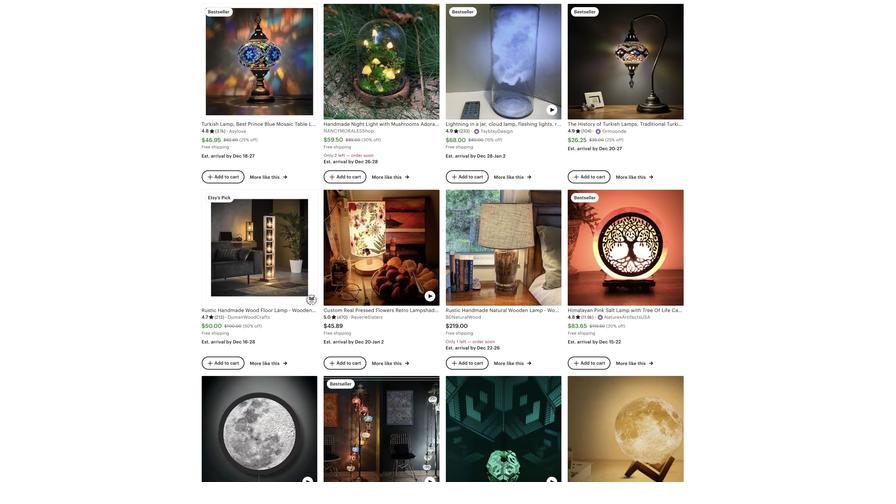 Task type: locate. For each thing, give the bounding box(es) containing it.
cart for 26.25
[[597, 174, 606, 180]]

jan
[[495, 153, 502, 159], [373, 340, 380, 345]]

this
[[272, 175, 280, 180], [394, 175, 402, 180], [516, 175, 524, 180], [638, 175, 646, 180], [272, 361, 280, 366], [394, 361, 402, 366], [516, 361, 524, 366], [638, 361, 646, 366]]

free down 50.00
[[202, 331, 211, 336]]

by left 22-
[[471, 345, 476, 351]]

shipping down 45.89
[[334, 331, 351, 336]]

more like this link for 68.00
[[494, 173, 532, 181]]

table
[[439, 307, 452, 313], [602, 307, 614, 313]]

0 vertical spatial left
[[338, 153, 345, 158]]

est. inside $ 26.25 $ 35.00 (25% off) est. arrival by dec 20-27
[[568, 146, 576, 151]]

to down est. arrival by dec 15-22
[[591, 360, 596, 366]]

add down only 1 left — order soon est. arrival by dec 22-26
[[459, 360, 468, 366]]

1 vertical spatial —
[[468, 339, 472, 344]]

— for 59.50
[[346, 153, 350, 158]]

tabletop
[[584, 121, 604, 127]]

·
[[227, 129, 228, 134], [471, 129, 473, 134], [593, 129, 594, 134], [225, 315, 227, 320], [349, 315, 350, 320], [595, 315, 597, 320]]

68.00
[[450, 137, 466, 143]]

—
[[346, 153, 350, 158], [468, 339, 472, 344]]

to down only 1 left — order soon est. arrival by dec 22-26
[[469, 360, 474, 366]]

off) for 68.00
[[495, 138, 503, 143]]

4.9
[[446, 129, 453, 134], [568, 129, 575, 134]]

by down '35.00'
[[593, 146, 598, 151]]

1 vertical spatial 4.8
[[568, 315, 575, 320]]

- left cabin
[[630, 307, 632, 313]]

22-
[[487, 345, 494, 351]]

20- down pressed
[[365, 340, 373, 345]]

product video element for custom real pressed flowers retro lampshade table lamp art home decor image
[[324, 190, 440, 306]]

free inside $ 68.00 $ 80.00 (15% off) free shipping
[[446, 145, 455, 150]]

0 horizontal spatial order
[[351, 153, 363, 158]]

order down '$ 59.50 $ 85.00 (30% off) free shipping'
[[351, 153, 363, 158]]

free inside '$ 59.50 $ 85.00 (30% off) free shipping'
[[324, 145, 333, 150]]

$ down 5.0
[[324, 323, 328, 330]]

jan down flowers
[[373, 340, 380, 345]]

(30% inside '$ 59.50 $ 85.00 (30% off) free shipping'
[[362, 138, 372, 143]]

dec inside only 1 left — order soon est. arrival by dec 22-26
[[477, 345, 486, 351]]

off) inside the '$ 50.00 $ 100.00 (50% off) free shipping'
[[255, 324, 262, 329]]

0 vertical spatial (30%
[[362, 138, 372, 143]]

by left 26-
[[349, 159, 354, 165]]

1 horizontal spatial table
[[602, 307, 614, 313]]

to
[[225, 174, 229, 180], [347, 174, 351, 180], [469, 174, 474, 180], [591, 174, 596, 180], [225, 360, 229, 366], [347, 360, 351, 366], [469, 360, 474, 366], [591, 360, 596, 366]]

this for 68.00
[[516, 175, 524, 180]]

etsy's pick
[[208, 195, 231, 201]]

1 horizontal spatial 27
[[617, 146, 622, 151]]

free down 59.50
[[324, 145, 333, 150]]

more for 26.25
[[616, 175, 628, 180]]

$ down 4.7
[[202, 323, 205, 330]]

more like this link for 59.50
[[372, 173, 410, 181]]

to down est. arrival by dec 28-jan 2
[[469, 174, 474, 180]]

lamp
[[453, 307, 467, 313], [530, 307, 543, 313], [616, 307, 629, 313]]

0 horizontal spatial 4.8
[[202, 129, 209, 134]]

est. down $ 219.00 free shipping
[[446, 345, 454, 351]]

· right (233)
[[471, 129, 473, 134]]

0 vertical spatial —
[[346, 153, 350, 158]]

2 for 68.00
[[503, 153, 506, 159]]

cart for 68.00
[[475, 174, 483, 180]]

0 horizontal spatial (25%
[[240, 138, 249, 143]]

1 horizontal spatial 4.9
[[568, 129, 575, 134]]

1 horizontal spatial 2
[[381, 340, 384, 345]]

1 horizontal spatial —
[[468, 339, 472, 344]]

(30% inside $ 83.65 $ 119.50 (30% off) free shipping
[[607, 324, 617, 329]]

off) right "(50%"
[[255, 324, 262, 329]]

est. down 50.00
[[202, 340, 210, 345]]

20- inside $ 26.25 $ 35.00 (25% off) est. arrival by dec 20-27
[[610, 146, 617, 151]]

like for 68.00
[[507, 175, 515, 180]]

1 horizontal spatial only
[[446, 339, 456, 344]]

0 vertical spatial soon
[[364, 153, 374, 158]]

off) for 26.25
[[617, 138, 624, 143]]

1 horizontal spatial lamp
[[530, 307, 543, 313]]

0 horizontal spatial only
[[324, 153, 334, 158]]

decor
[[493, 307, 507, 313], [583, 307, 597, 313]]

add to cart down est. arrival by dec 28-jan 2
[[459, 174, 483, 180]]

— inside only 1 left — order soon est. arrival by dec 22-26
[[468, 339, 472, 344]]

20-
[[610, 146, 617, 151], [365, 340, 373, 345]]

0 horizontal spatial 27
[[250, 153, 255, 159]]

0 horizontal spatial lamp
[[453, 307, 467, 313]]

dec down '35.00'
[[600, 146, 608, 151]]

0 horizontal spatial left
[[338, 153, 345, 158]]

add to cart button for 50.00
[[202, 357, 244, 370]]

- up 119.50
[[598, 307, 600, 313]]

est. down 26.25
[[568, 146, 576, 151]]

0 horizontal spatial 28
[[250, 340, 255, 345]]

2 (25% from the left
[[606, 138, 616, 143]]

1 horizontal spatial soon
[[485, 339, 495, 344]]

· for 83.65
[[595, 315, 597, 320]]

1 horizontal spatial jan
[[495, 153, 502, 159]]

order right 1
[[473, 339, 484, 344]]

add to cart button
[[202, 171, 244, 184], [324, 171, 367, 184], [446, 171, 489, 184], [568, 171, 611, 184], [202, 357, 244, 370], [324, 357, 367, 370], [446, 357, 489, 370], [568, 357, 611, 370]]

add to cart down $ 26.25 $ 35.00 (25% off) est. arrival by dec 20-27 at the top
[[581, 174, 606, 180]]

more like this link
[[250, 173, 287, 181], [372, 173, 410, 181], [494, 173, 532, 181], [616, 173, 654, 181], [250, 359, 287, 367], [372, 359, 410, 367], [494, 359, 532, 367], [616, 359, 654, 367]]

bestseller link
[[324, 376, 440, 482]]

(30% right 119.50
[[607, 324, 617, 329]]

$ 59.50 $ 85.00 (30% off) free shipping
[[324, 137, 381, 150]]

2 wooden from the left
[[548, 307, 568, 313]]

2 for 45.89
[[381, 340, 384, 345]]

1 horizontal spatial (30%
[[607, 324, 617, 329]]

real
[[344, 307, 354, 313]]

1 horizontal spatial order
[[473, 339, 484, 344]]

· for 26.25
[[593, 129, 594, 134]]

more like this for 83.65
[[616, 361, 648, 366]]

4.9 for 68.00
[[446, 129, 453, 134]]

1 horizontal spatial decor
[[583, 307, 597, 313]]

left
[[338, 153, 345, 158], [460, 339, 467, 344]]

0 horizontal spatial (30%
[[362, 138, 372, 143]]

— for 219.00
[[468, 339, 472, 344]]

2 down 59.50
[[335, 153, 337, 158]]

order
[[351, 153, 363, 158], [473, 339, 484, 344]]

(25% inside $ 46.95 $ 62.60 (25% off) free shipping
[[240, 138, 249, 143]]

more like this
[[250, 175, 281, 180], [372, 175, 403, 180], [494, 175, 525, 180], [616, 175, 648, 180], [250, 361, 281, 366], [372, 361, 403, 366], [494, 361, 525, 366], [616, 361, 648, 366]]

1 vertical spatial 20-
[[365, 340, 373, 345]]

this for 83.65
[[638, 361, 646, 366]]

only inside only 2 left — order soon est. arrival by dec 26-28
[[324, 153, 334, 158]]

0 vertical spatial 20-
[[610, 146, 617, 151]]

table up 119.50
[[602, 307, 614, 313]]

by down $ 46.95 $ 62.60 (25% off) free shipping
[[226, 153, 232, 159]]

4.8
[[202, 129, 209, 134], [568, 315, 575, 320]]

· for 46.95
[[227, 129, 228, 134]]

2 right 28-
[[503, 153, 506, 159]]

cloud
[[489, 121, 503, 127]]

arrival down 83.65
[[578, 340, 592, 345]]

28 down "(50%"
[[250, 340, 255, 345]]

this for 50.00
[[272, 361, 280, 366]]

by
[[593, 146, 598, 151], [226, 153, 232, 159], [471, 153, 476, 159], [349, 159, 354, 165], [226, 340, 232, 345], [349, 340, 354, 345], [593, 340, 598, 345], [471, 345, 476, 351]]

2 - from the left
[[598, 307, 600, 313]]

0 vertical spatial 28
[[373, 159, 378, 165]]

moon lamp, led moon lamp, kids night light, hand crafted, adjustable 16 colors, remote controlled, large floating moon lamp 9" image
[[568, 376, 684, 482]]

· right (213)
[[225, 315, 227, 320]]

0 vertical spatial only
[[324, 153, 334, 158]]

2 horizontal spatial -
[[630, 307, 632, 313]]

table up '219.00'
[[439, 307, 452, 313]]

lamp
[[606, 121, 618, 127]]

0 vertical spatial 4.8
[[202, 129, 209, 134]]

only left 1
[[446, 339, 456, 344]]

more
[[250, 175, 262, 180], [372, 175, 384, 180], [494, 175, 506, 180], [616, 175, 628, 180], [250, 361, 262, 366], [372, 361, 384, 366], [494, 361, 506, 366], [616, 361, 628, 366]]

shipping inside '$ 59.50 $ 85.00 (30% off) free shipping'
[[334, 145, 351, 150]]

1 - from the left
[[545, 307, 546, 313]]

order for 59.50
[[351, 153, 363, 158]]

0 horizontal spatial soon
[[364, 153, 374, 158]]

est. down 68.00
[[446, 153, 454, 159]]

free down 46.95
[[202, 145, 211, 150]]

add to cart button down only 2 left — order soon est. arrival by dec 26-28
[[324, 171, 367, 184]]

· right (470)
[[349, 315, 350, 320]]

62.60
[[226, 138, 238, 143]]

1 vertical spatial only
[[446, 339, 456, 344]]

arrival inside only 2 left — order soon est. arrival by dec 26-28
[[333, 159, 347, 165]]

arrival down 26.25
[[578, 146, 592, 151]]

1 horizontal spatial 28
[[373, 159, 378, 165]]

dec down pressed
[[355, 340, 364, 345]]

dec
[[600, 146, 608, 151], [233, 153, 242, 159], [477, 153, 486, 159], [355, 159, 364, 165], [233, 340, 242, 345], [355, 340, 364, 345], [600, 340, 608, 345], [477, 345, 486, 351]]

shipping inside $ 46.95 $ 62.60 (25% off) free shipping
[[212, 145, 229, 150]]

natural
[[490, 307, 507, 313]]

(30%
[[362, 138, 372, 143], [607, 324, 617, 329]]

2
[[335, 153, 337, 158], [503, 153, 506, 159], [381, 340, 384, 345]]

jan down $ 68.00 $ 80.00 (15% off) free shipping
[[495, 153, 502, 159]]

$ 46.95 $ 62.60 (25% off) free shipping
[[202, 137, 258, 150]]

shipping for 50.00
[[212, 331, 229, 336]]

add to cart
[[215, 174, 239, 180], [337, 174, 361, 180], [459, 174, 483, 180], [581, 174, 606, 180], [215, 360, 239, 366], [337, 360, 361, 366], [459, 360, 483, 366], [581, 360, 606, 366]]

add to cart button down only 1 left — order soon est. arrival by dec 22-26
[[446, 357, 489, 370]]

cart down only 2 left — order soon est. arrival by dec 26-28
[[352, 174, 361, 180]]

shipping inside $ 68.00 $ 80.00 (15% off) free shipping
[[456, 145, 474, 150]]

100.00
[[227, 324, 242, 329]]

free down 83.65
[[568, 331, 577, 336]]

1 horizontal spatial (25%
[[606, 138, 616, 143]]

add for 83.65
[[581, 360, 590, 366]]

$ down (233)
[[469, 138, 471, 143]]

dec left 15-
[[600, 340, 608, 345]]

est.
[[568, 146, 576, 151], [202, 153, 210, 159], [446, 153, 454, 159], [324, 159, 332, 165], [202, 340, 210, 345], [324, 340, 332, 345], [568, 340, 576, 345], [446, 345, 454, 351]]

free inside $ 46.95 $ 62.60 (25% off) free shipping
[[202, 145, 211, 150]]

2 horizontal spatial 2
[[503, 153, 506, 159]]

only for 219.00
[[446, 339, 456, 344]]

free inside $ 83.65 $ 119.50 (30% off) free shipping
[[568, 331, 577, 336]]

to down est. arrival by dec 16-28
[[225, 360, 229, 366]]

more like this for 68.00
[[494, 175, 525, 180]]

like for 26.25
[[629, 175, 637, 180]]

1 horizontal spatial -
[[598, 307, 600, 313]]

more like this for 59.50
[[372, 175, 403, 180]]

off) right 85.00
[[374, 138, 381, 143]]

add to cart button for 83.65
[[568, 357, 611, 370]]

2 horizontal spatial lamp
[[616, 307, 629, 313]]

0 vertical spatial order
[[351, 153, 363, 158]]

— inside only 2 left — order soon est. arrival by dec 26-28
[[346, 153, 350, 158]]

0 horizontal spatial 2
[[335, 153, 337, 158]]

rustic handmade natural wooden lamp - wooden light decor - table lamp - cabin style
[[446, 307, 661, 313]]

cart
[[230, 174, 239, 180], [352, 174, 361, 180], [475, 174, 483, 180], [597, 174, 606, 180], [230, 360, 239, 366], [352, 360, 361, 366], [475, 360, 483, 366], [597, 360, 606, 366]]

· for 68.00
[[471, 129, 473, 134]]

0 horizontal spatial jan
[[373, 340, 380, 345]]

bestseller for 26.25
[[575, 9, 596, 14]]

to down only 2 left — order soon est. arrival by dec 26-28
[[347, 174, 351, 180]]

add down $ 26.25 $ 35.00 (25% off) est. arrival by dec 20-27 at the top
[[581, 174, 590, 180]]

more for 68.00
[[494, 175, 506, 180]]

art
[[468, 307, 475, 313]]

off) right (15%
[[495, 138, 503, 143]]

1 4.9 from the left
[[446, 129, 453, 134]]

off) inside $ 46.95 $ 62.60 (25% off) free shipping
[[251, 138, 258, 143]]

free inside the '$ 50.00 $ 100.00 (50% off) free shipping'
[[202, 331, 211, 336]]

style
[[649, 307, 661, 313]]

28-
[[487, 153, 495, 159]]

bestseller
[[208, 9, 230, 14], [452, 9, 474, 14], [575, 9, 596, 14], [575, 195, 596, 201], [330, 381, 352, 387]]

4.9 down the rainstorms, at the top right of the page
[[568, 129, 575, 134]]

0 horizontal spatial —
[[346, 153, 350, 158]]

handmade night light with mushrooms adorable crystal magic mushroom fairy lamp for home decor, birthday, and christmas presents image
[[324, 4, 440, 120]]

cart down $ 26.25 $ 35.00 (25% off) est. arrival by dec 20-27 at the top
[[597, 174, 606, 180]]

2 4.9 from the left
[[568, 129, 575, 134]]

1 vertical spatial order
[[473, 339, 484, 344]]

order for 219.00
[[473, 339, 484, 344]]

shipping down 59.50
[[334, 145, 351, 150]]

off) inside $ 83.65 $ 119.50 (30% off) free shipping
[[618, 324, 626, 329]]

add down est. arrival by dec 28-jan 2
[[459, 174, 468, 180]]

like
[[263, 175, 271, 180], [385, 175, 393, 180], [507, 175, 515, 180], [629, 175, 637, 180], [263, 361, 271, 366], [385, 361, 393, 366], [507, 361, 515, 366], [629, 361, 637, 366]]

add to cart button for 46.95
[[202, 171, 244, 184]]

lamp,
[[504, 121, 517, 127]]

floor lamp, turkish floor lamp, 9 globe mosaic lamp,  all colors floor lamp for decorative home designs offer, moroccan lamp image
[[324, 376, 440, 482]]

order inside only 1 left — order soon est. arrival by dec 22-26
[[473, 339, 484, 344]]

28
[[373, 159, 378, 165], [250, 340, 255, 345]]

shipping down 83.65
[[578, 331, 596, 336]]

0 vertical spatial 27
[[617, 146, 622, 151]]

27 down $ 46.95 $ 62.60 (25% off) free shipping
[[250, 153, 255, 159]]

219.00
[[450, 323, 468, 330]]

(25% right '35.00'
[[606, 138, 616, 143]]

· right the "(3.1k)"
[[227, 129, 228, 134]]

27 down lamp
[[617, 146, 622, 151]]

like for 46.95
[[263, 175, 271, 180]]

$ down (104)
[[590, 138, 592, 143]]

0 horizontal spatial 4.9
[[446, 129, 453, 134]]

0 horizontal spatial decor
[[493, 307, 507, 313]]

shipping inside $ 219.00 free shipping
[[456, 331, 474, 336]]

more like this for 26.25
[[616, 175, 648, 180]]

3 - from the left
[[630, 307, 632, 313]]

$
[[324, 137, 328, 143], [202, 137, 205, 143], [446, 137, 450, 143], [568, 137, 572, 143], [346, 138, 349, 143], [224, 138, 226, 143], [469, 138, 471, 143], [590, 138, 592, 143], [446, 323, 450, 330], [202, 323, 205, 330], [324, 323, 328, 330], [568, 323, 572, 330], [224, 324, 227, 329], [590, 324, 593, 329]]

off) inside '$ 59.50 $ 85.00 (30% off) free shipping'
[[374, 138, 381, 143]]

jar,
[[480, 121, 488, 127]]

add to cart for 26.25
[[581, 174, 606, 180]]

free
[[324, 145, 333, 150], [202, 145, 211, 150], [446, 145, 455, 150], [446, 331, 455, 336], [202, 331, 211, 336], [324, 331, 333, 336], [568, 331, 577, 336]]

0 horizontal spatial -
[[545, 307, 546, 313]]

est. arrival by dec 28-jan 2
[[446, 153, 506, 159]]

off) inside $ 68.00 $ 80.00 (15% off) free shipping
[[495, 138, 503, 143]]

only
[[324, 153, 334, 158], [446, 339, 456, 344]]

4.8 for 46.95
[[202, 129, 209, 134]]

left inside only 2 left — order soon est. arrival by dec 26-28
[[338, 153, 345, 158]]

(25% inside $ 26.25 $ 35.00 (25% off) est. arrival by dec 20-27
[[606, 138, 616, 143]]

to up pick
[[225, 174, 229, 180]]

shipping down 50.00
[[212, 331, 229, 336]]

1 horizontal spatial 4.8
[[568, 315, 575, 320]]

shipping for 46.95
[[212, 145, 229, 150]]

left inside only 1 left — order soon est. arrival by dec 22-26
[[460, 339, 467, 344]]

free down 68.00
[[446, 145, 455, 150]]

product video element for hyperi rgb shadow lamp, geometry led night light, sacred mandala rgb night light, shade lamp decor art housewarming minimal new home gift 16 image
[[446, 376, 562, 482]]

45.89
[[328, 323, 343, 330]]

est. down 59.50
[[324, 159, 332, 165]]

$ down rustic
[[446, 323, 450, 330]]

wooden
[[509, 307, 529, 313], [548, 307, 568, 313]]

add to cart down only 2 left — order soon est. arrival by dec 26-28
[[337, 174, 361, 180]]

to down $ 26.25 $ 35.00 (25% off) est. arrival by dec 20-27 at the top
[[591, 174, 596, 180]]

cart down est. arrival by dec 16-28
[[230, 360, 239, 366]]

0 vertical spatial jan
[[495, 153, 502, 159]]

22
[[616, 340, 621, 345]]

left right 1
[[460, 339, 467, 344]]

pick
[[222, 195, 231, 201]]

1 vertical spatial soon
[[485, 339, 495, 344]]

shipping inside $ 83.65 $ 119.50 (30% off) free shipping
[[578, 331, 596, 336]]

0 horizontal spatial wooden
[[509, 307, 529, 313]]

1 horizontal spatial 20-
[[610, 146, 617, 151]]

custom real pressed flowers retro lampshade table lamp art home decor
[[324, 307, 507, 313]]

1 horizontal spatial wooden
[[548, 307, 568, 313]]

free for 68.00
[[446, 145, 455, 150]]

27 inside $ 26.25 $ 35.00 (25% off) est. arrival by dec 20-27
[[617, 146, 622, 151]]

rustic
[[446, 307, 461, 313]]

product video element
[[446, 4, 562, 120], [324, 190, 440, 306], [202, 376, 318, 482], [324, 376, 440, 482], [446, 376, 562, 482]]

off)
[[374, 138, 381, 143], [251, 138, 258, 143], [495, 138, 503, 143], [617, 138, 624, 143], [255, 324, 262, 329], [618, 324, 626, 329]]

soon inside only 1 left — order soon est. arrival by dec 22-26
[[485, 339, 495, 344]]

rustic handmade wood floor lamp - wooden light decor - modern lamps - home lamp decor - floor decor - floor lights image
[[202, 190, 318, 306]]

only inside only 1 left — order soon est. arrival by dec 22-26
[[446, 339, 456, 344]]

arrival down $ 45.89 free shipping
[[333, 340, 347, 345]]

(25% for 46.95
[[240, 138, 249, 143]]

jan for 45.89
[[373, 340, 380, 345]]

1 horizontal spatial left
[[460, 339, 467, 344]]

shipping inside the '$ 50.00 $ 100.00 (50% off) free shipping'
[[212, 331, 229, 336]]

the history of turkish lamps, traditional turkish lighting, standing turkish mosaic lamp, reading moroccan desk lamp, turkey lantern image
[[568, 4, 684, 120]]

rustic handmade natural wooden lamp - wooden light decor - table lamp - cabin style image
[[446, 190, 562, 306]]

only 2 left — order soon est. arrival by dec 26-28
[[324, 153, 378, 165]]

1 vertical spatial left
[[460, 339, 467, 344]]

soon up 26-
[[364, 153, 374, 158]]

by inside only 1 left — order soon est. arrival by dec 22-26
[[471, 345, 476, 351]]

0 horizontal spatial 20-
[[365, 340, 373, 345]]

to for 83.65
[[591, 360, 596, 366]]

add
[[215, 174, 224, 180], [337, 174, 346, 180], [459, 174, 468, 180], [581, 174, 590, 180], [215, 360, 224, 366], [337, 360, 346, 366], [459, 360, 468, 366], [581, 360, 590, 366]]

add down only 2 left — order soon est. arrival by dec 26-28
[[337, 174, 346, 180]]

like for 59.50
[[385, 175, 393, 180]]

off) inside $ 26.25 $ 35.00 (25% off) est. arrival by dec 20-27
[[617, 138, 624, 143]]

off) down lamp
[[617, 138, 624, 143]]

0 horizontal spatial table
[[439, 307, 452, 313]]

(25% for 26.25
[[606, 138, 616, 143]]

add down est. arrival by dec 16-28
[[215, 360, 224, 366]]

turkish lamp, best prince blue mosaic table lamp, asylove mosaic turkish moroccan light, the best home gift, living room lamp image
[[202, 4, 318, 120]]

order inside only 2 left — order soon est. arrival by dec 26-28
[[351, 153, 363, 158]]

2 inside only 2 left — order soon est. arrival by dec 26-28
[[335, 153, 337, 158]]

soon up 22-
[[485, 339, 495, 344]]

1 vertical spatial (30%
[[607, 324, 617, 329]]

arrival
[[578, 146, 592, 151], [211, 153, 225, 159], [455, 153, 470, 159], [333, 159, 347, 165], [211, 340, 225, 345], [333, 340, 347, 345], [578, 340, 592, 345], [455, 345, 470, 351]]

est. inside only 2 left — order soon est. arrival by dec 26-28
[[324, 159, 332, 165]]

1 (25% from the left
[[240, 138, 249, 143]]

2 down flowers
[[381, 340, 384, 345]]

1 vertical spatial jan
[[373, 340, 380, 345]]

$ right 59.50
[[346, 138, 349, 143]]

cart down est. arrival by dec 15-22
[[597, 360, 606, 366]]

20- down lamp
[[610, 146, 617, 151]]

soon inside only 2 left — order soon est. arrival by dec 26-28
[[364, 153, 374, 158]]



Task type: describe. For each thing, give the bounding box(es) containing it.
4.7
[[202, 315, 208, 320]]

dec left 28-
[[477, 153, 486, 159]]

$ inside $ 219.00 free shipping
[[446, 323, 450, 330]]

dec inside only 2 left — order soon est. arrival by dec 26-28
[[355, 159, 364, 165]]

lightning in a jar, cloud lamp, flashing lights, rainstorms, tabletop lamp image
[[446, 4, 562, 120]]

more like this for 50.00
[[250, 361, 281, 366]]

$ down light on the bottom of page
[[568, 323, 572, 330]]

(104)
[[582, 129, 592, 134]]

pressed
[[356, 307, 375, 313]]

add for 46.95
[[215, 174, 224, 180]]

28 inside only 2 left — order soon est. arrival by dec 26-28
[[373, 159, 378, 165]]

35.00
[[592, 138, 605, 143]]

more for 59.50
[[372, 175, 384, 180]]

$ right 50.00
[[224, 324, 227, 329]]

est. down 46.95
[[202, 153, 210, 159]]

lights,
[[539, 121, 554, 127]]

119.50
[[593, 324, 606, 329]]

$ down "(11.9k)"
[[590, 324, 593, 329]]

by down the '$ 50.00 $ 100.00 (50% off) free shipping'
[[226, 340, 232, 345]]

arrival inside $ 26.25 $ 35.00 (25% off) est. arrival by dec 20-27
[[578, 146, 592, 151]]

add for 50.00
[[215, 360, 224, 366]]

46.95
[[205, 137, 221, 143]]

free for 50.00
[[202, 331, 211, 336]]

free for 46.95
[[202, 145, 211, 150]]

custom real pressed flowers retro lampshade table lamp art home decor image
[[324, 190, 440, 306]]

off) for 83.65
[[618, 324, 626, 329]]

lampshade
[[410, 307, 438, 313]]

this for 46.95
[[272, 175, 280, 180]]

16-
[[243, 340, 250, 345]]

cart for 46.95
[[230, 174, 239, 180]]

add to cart for 46.95
[[215, 174, 239, 180]]

1 vertical spatial 27
[[250, 153, 255, 159]]

(11.9k)
[[582, 315, 594, 320]]

this for 59.50
[[394, 175, 402, 180]]

$ 45.89 free shipping
[[324, 323, 351, 336]]

cabin
[[634, 307, 648, 313]]

15-
[[610, 340, 616, 345]]

(30% for 59.50
[[362, 138, 372, 143]]

$ inside $ 45.89 free shipping
[[324, 323, 328, 330]]

1 decor from the left
[[493, 307, 507, 313]]

custom
[[324, 307, 343, 313]]

cart for 83.65
[[597, 360, 606, 366]]

1 lamp from the left
[[453, 307, 467, 313]]

off) for 50.00
[[255, 324, 262, 329]]

$ 219.00 free shipping
[[446, 323, 474, 336]]

lightning in a jar, cloud lamp, flashing lights, rainstorms, tabletop lamp
[[446, 121, 618, 127]]

arrival down 46.95
[[211, 153, 225, 159]]

2 decor from the left
[[583, 307, 597, 313]]

by down $ 68.00 $ 80.00 (15% off) free shipping
[[471, 153, 476, 159]]

(470)
[[337, 315, 348, 320]]

add to cart button down est. arrival by dec 20-jan 2
[[324, 357, 367, 370]]

50.00
[[205, 323, 222, 330]]

by down $ 45.89 free shipping
[[349, 340, 354, 345]]

flashing
[[519, 121, 538, 127]]

soon for 59.50
[[364, 153, 374, 158]]

add for 59.50
[[337, 174, 346, 180]]

shipping for 68.00
[[456, 145, 474, 150]]

add to cart for 83.65
[[581, 360, 606, 366]]

add to cart for 50.00
[[215, 360, 239, 366]]

4.9 for 26.25
[[568, 129, 575, 134]]

2 table from the left
[[602, 307, 614, 313]]

himalayan pink salt lamp with tree of life carving on wood sheet, pink salt desk lamp with dimmer switch & 2 bulbs, 10" height image
[[568, 190, 684, 306]]

3 lamp from the left
[[616, 307, 629, 313]]

· for 50.00
[[225, 315, 227, 320]]

this for 26.25
[[638, 175, 646, 180]]

$ 50.00 $ 100.00 (50% off) free shipping
[[202, 323, 262, 336]]

shipping for 83.65
[[578, 331, 596, 336]]

more for 46.95
[[250, 175, 262, 180]]

more like this link for 83.65
[[616, 359, 654, 367]]

$ down the "(3.1k)"
[[224, 138, 226, 143]]

rainstorms,
[[555, 121, 583, 127]]

more like this for 46.95
[[250, 175, 281, 180]]

add to cart button for 68.00
[[446, 171, 489, 184]]

to down est. arrival by dec 20-jan 2
[[347, 360, 351, 366]]

dec left 16-
[[233, 340, 242, 345]]

a
[[476, 121, 479, 127]]

add to cart for 59.50
[[337, 174, 361, 180]]

free inside $ 45.89 free shipping
[[324, 331, 333, 336]]

85.00
[[349, 138, 361, 143]]

add to cart down only 1 left — order soon est. arrival by dec 22-26
[[459, 360, 483, 366]]

dec inside $ 26.25 $ 35.00 (25% off) est. arrival by dec 20-27
[[600, 146, 608, 151]]

cart down est. arrival by dec 20-jan 2
[[352, 360, 361, 366]]

product video element for moon wall night lights with adjustable brightness, 3d led wall lamp moon shape, moon shape lamp, night light in the nursery form of a moon "image"
[[202, 376, 318, 482]]

like for 50.00
[[263, 361, 271, 366]]

bestseller for 46.95
[[208, 9, 230, 14]]

lightning
[[446, 121, 469, 127]]

1 vertical spatial 28
[[250, 340, 255, 345]]

cart for 59.50
[[352, 174, 361, 180]]

jan for 68.00
[[495, 153, 502, 159]]

moon wall night lights with adjustable brightness, 3d led wall lamp moon shape, moon shape lamp, night light in the nursery form of a moon image
[[202, 376, 318, 482]]

est. arrival by dec 20-jan 2
[[324, 340, 384, 345]]

80.00
[[471, 138, 484, 143]]

more like this link for 50.00
[[250, 359, 287, 367]]

83.65
[[572, 323, 587, 330]]

shipping inside $ 45.89 free shipping
[[334, 331, 351, 336]]

bestseller for 83.65
[[575, 195, 596, 201]]

only for 59.50
[[324, 153, 334, 158]]

est. arrival by dec 18-27
[[202, 153, 255, 159]]

add for 26.25
[[581, 174, 590, 180]]

shipping for 59.50
[[334, 145, 351, 150]]

more for 50.00
[[250, 361, 262, 366]]

add to cart button for 59.50
[[324, 171, 367, 184]]

by inside $ 26.25 $ 35.00 (25% off) est. arrival by dec 20-27
[[593, 146, 598, 151]]

18-
[[243, 153, 250, 159]]

to for 26.25
[[591, 174, 596, 180]]

off) for 59.50
[[374, 138, 381, 143]]

(15%
[[485, 138, 494, 143]]

$ down the rainstorms, at the top right of the page
[[568, 137, 572, 143]]

in
[[470, 121, 475, 127]]

1
[[457, 339, 459, 344]]

home
[[477, 307, 491, 313]]

free for 59.50
[[324, 145, 333, 150]]

like for 83.65
[[629, 361, 637, 366]]

$ left 62.60
[[202, 137, 205, 143]]

left for 59.50
[[338, 153, 345, 158]]

$ down lightning
[[446, 137, 450, 143]]

left for 219.00
[[460, 339, 467, 344]]

(50%
[[243, 324, 254, 329]]

1 wooden from the left
[[509, 307, 529, 313]]

$ 68.00 $ 80.00 (15% off) free shipping
[[446, 137, 503, 150]]

etsy's
[[208, 195, 220, 201]]

4.8 for 83.65
[[568, 315, 575, 320]]

est. arrival by dec 15-22
[[568, 340, 621, 345]]

product video element for 'lightning in a jar, cloud lamp, flashing lights, rainstorms, tabletop lamp' image
[[446, 4, 562, 120]]

arrival down 50.00
[[211, 340, 225, 345]]

cart down only 1 left — order soon est. arrival by dec 22-26
[[475, 360, 483, 366]]

est. inside only 1 left — order soon est. arrival by dec 22-26
[[446, 345, 454, 351]]

off) for 46.95
[[251, 138, 258, 143]]

free for 83.65
[[568, 331, 577, 336]]

only 1 left — order soon est. arrival by dec 22-26
[[446, 339, 500, 351]]

by inside only 2 left — order soon est. arrival by dec 26-28
[[349, 159, 354, 165]]

26.25
[[572, 137, 587, 143]]

(30% for 83.65
[[607, 324, 617, 329]]

add down est. arrival by dec 20-jan 2
[[337, 360, 346, 366]]

2 lamp from the left
[[530, 307, 543, 313]]

26
[[494, 345, 500, 351]]

add to cart button for 26.25
[[568, 171, 611, 184]]

arrival inside only 1 left — order soon est. arrival by dec 22-26
[[455, 345, 470, 351]]

est. down 83.65
[[568, 340, 576, 345]]

more for 83.65
[[616, 361, 628, 366]]

product video element for floor lamp, turkish floor lamp, 9 globe mosaic lamp,  all colors floor lamp for decorative home designs offer, moroccan lamp image
[[324, 376, 440, 482]]

$ 83.65 $ 119.50 (30% off) free shipping
[[568, 323, 626, 336]]

light
[[569, 307, 581, 313]]

5.0
[[324, 315, 331, 320]]

cart for 50.00
[[230, 360, 239, 366]]

to for 50.00
[[225, 360, 229, 366]]

(213)
[[215, 315, 224, 320]]

dec left 18-
[[233, 153, 242, 159]]

more like this link for 26.25
[[616, 173, 654, 181]]

$ left 85.00
[[324, 137, 328, 143]]

59.50
[[328, 137, 343, 143]]

retro
[[396, 307, 409, 313]]

by down $ 83.65 $ 119.50 (30% off) free shipping
[[593, 340, 598, 345]]

add to cart for 68.00
[[459, 174, 483, 180]]

add for 68.00
[[459, 174, 468, 180]]

26-
[[365, 159, 373, 165]]

(3.1k)
[[215, 129, 226, 134]]

1 table from the left
[[439, 307, 452, 313]]

to for 68.00
[[469, 174, 474, 180]]

handmade
[[462, 307, 489, 313]]

to for 59.50
[[347, 174, 351, 180]]

arrival down 68.00
[[455, 153, 470, 159]]

free inside $ 219.00 free shipping
[[446, 331, 455, 336]]

$ 26.25 $ 35.00 (25% off) est. arrival by dec 20-27
[[568, 137, 624, 151]]

to for 46.95
[[225, 174, 229, 180]]

more like this link for 46.95
[[250, 173, 287, 181]]

(233)
[[460, 129, 470, 134]]

flowers
[[376, 307, 394, 313]]

soon for 219.00
[[485, 339, 495, 344]]

est. arrival by dec 16-28
[[202, 340, 255, 345]]

add to cart down est. arrival by dec 20-jan 2
[[337, 360, 361, 366]]

hyperi rgb shadow lamp, geometry led night light, sacred mandala rgb night light, shade lamp decor art housewarming minimal new home gift 16 image
[[446, 376, 562, 482]]

est. down $ 45.89 free shipping
[[324, 340, 332, 345]]



Task type: vqa. For each thing, say whether or not it's contained in the screenshot.
bottommost 20-
yes



